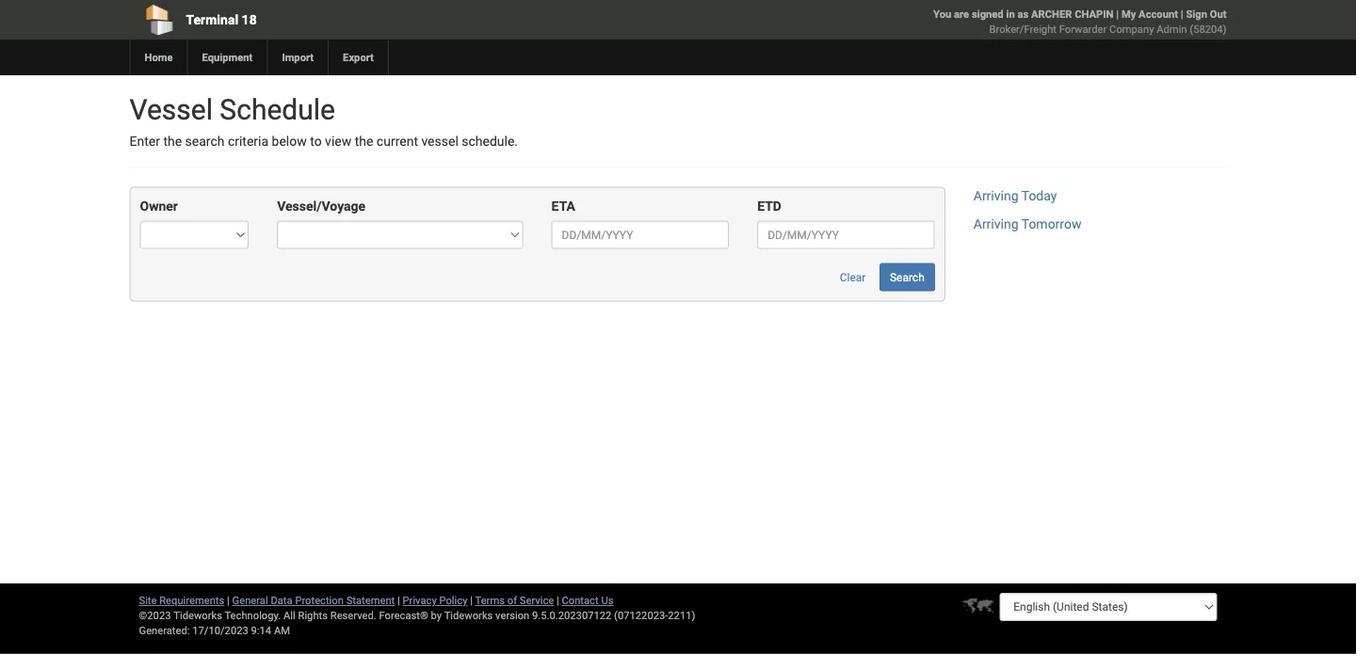 Task type: vqa. For each thing, say whether or not it's contained in the screenshot.
Arriving
yes



Task type: locate. For each thing, give the bounding box(es) containing it.
my
[[1122, 8, 1136, 20]]

general data protection statement link
[[232, 595, 395, 607]]

account
[[1139, 8, 1178, 20]]

2211)
[[668, 610, 695, 622]]

technology.
[[225, 610, 281, 622]]

forwarder
[[1059, 23, 1107, 35]]

import
[[282, 51, 314, 64]]

arriving for arriving tomorrow
[[974, 217, 1019, 232]]

2 arriving from the top
[[974, 217, 1019, 232]]

criteria
[[228, 134, 269, 149]]

search button
[[880, 263, 935, 291]]

clear button
[[830, 263, 876, 291]]

tomorrow
[[1022, 217, 1082, 232]]

contact
[[562, 595, 599, 607]]

| up forecast® at the bottom of the page
[[397, 595, 400, 607]]

terms of service link
[[475, 595, 554, 607]]

my account link
[[1122, 8, 1178, 20]]

export link
[[328, 40, 388, 75]]

| up tideworks at bottom
[[470, 595, 473, 607]]

site requirements | general data protection statement | privacy policy | terms of service | contact us ©2023 tideworks technology. all rights reserved. forecast® by tideworks version 9.5.0.202307122 (07122023-2211) generated: 17/10/2023 9:14 am
[[139, 595, 695, 637]]

arriving down arriving today
[[974, 217, 1019, 232]]

1 arriving from the top
[[974, 188, 1019, 204]]

|
[[1116, 8, 1119, 20], [1181, 8, 1183, 20], [227, 595, 230, 607], [397, 595, 400, 607], [470, 595, 473, 607], [557, 595, 559, 607]]

the
[[163, 134, 182, 149], [355, 134, 373, 149]]

©2023 tideworks
[[139, 610, 222, 622]]

general
[[232, 595, 268, 607]]

1 vertical spatial arriving
[[974, 217, 1019, 232]]

9.5.0.202307122
[[532, 610, 612, 622]]

home
[[145, 51, 173, 64]]

2 the from the left
[[355, 134, 373, 149]]

0 vertical spatial arriving
[[974, 188, 1019, 204]]

| left my
[[1116, 8, 1119, 20]]

the right view
[[355, 134, 373, 149]]

1 horizontal spatial the
[[355, 134, 373, 149]]

0 horizontal spatial the
[[163, 134, 182, 149]]

owner
[[140, 199, 178, 214]]

company
[[1110, 23, 1154, 35]]

arriving today
[[974, 188, 1057, 204]]

terminal 18 link
[[129, 0, 570, 40]]

all
[[283, 610, 295, 622]]

the right enter
[[163, 134, 182, 149]]

statement
[[346, 595, 395, 607]]

search
[[185, 134, 225, 149]]

home link
[[129, 40, 187, 75]]

arriving for arriving today
[[974, 188, 1019, 204]]

arriving
[[974, 188, 1019, 204], [974, 217, 1019, 232]]

admin
[[1157, 23, 1187, 35]]

requirements
[[159, 595, 224, 607]]

(58204)
[[1190, 23, 1227, 35]]

policy
[[439, 595, 468, 607]]

forecast®
[[379, 610, 428, 622]]

search
[[890, 271, 925, 284]]

site requirements link
[[139, 595, 224, 607]]

17/10/2023
[[192, 625, 248, 637]]

ETA text field
[[552, 221, 729, 249]]

reserved.
[[330, 610, 376, 622]]

below
[[272, 134, 307, 149]]

current
[[377, 134, 418, 149]]

ETD text field
[[757, 221, 935, 249]]

chapin
[[1075, 8, 1114, 20]]

site
[[139, 595, 157, 607]]

broker/freight
[[989, 23, 1057, 35]]

| left general
[[227, 595, 230, 607]]

18
[[242, 12, 257, 27]]

am
[[274, 625, 290, 637]]

sign out link
[[1186, 8, 1227, 20]]

| left sign
[[1181, 8, 1183, 20]]

arriving up 'arriving tomorrow' link
[[974, 188, 1019, 204]]

view
[[325, 134, 352, 149]]

privacy
[[403, 595, 437, 607]]

of
[[507, 595, 517, 607]]



Task type: describe. For each thing, give the bounding box(es) containing it.
schedule.
[[462, 134, 518, 149]]

equipment link
[[187, 40, 267, 75]]

as
[[1018, 8, 1029, 20]]

terms
[[475, 595, 505, 607]]

today
[[1022, 188, 1057, 204]]

(07122023-
[[614, 610, 668, 622]]

9:14
[[251, 625, 271, 637]]

you
[[933, 8, 952, 20]]

vessel
[[129, 93, 213, 126]]

clear
[[840, 271, 866, 284]]

protection
[[295, 595, 344, 607]]

schedule
[[220, 93, 335, 126]]

arriving tomorrow link
[[974, 217, 1082, 232]]

arriving tomorrow
[[974, 217, 1082, 232]]

generated:
[[139, 625, 190, 637]]

are
[[954, 8, 969, 20]]

archer
[[1031, 8, 1072, 20]]

version
[[495, 610, 530, 622]]

rights
[[298, 610, 328, 622]]

privacy policy link
[[403, 595, 468, 607]]

service
[[520, 595, 554, 607]]

eta
[[552, 199, 575, 214]]

by
[[431, 610, 442, 622]]

terminal
[[186, 12, 238, 27]]

out
[[1210, 8, 1227, 20]]

us
[[601, 595, 614, 607]]

data
[[271, 595, 293, 607]]

terminal 18
[[186, 12, 257, 27]]

arriving today link
[[974, 188, 1057, 204]]

sign
[[1186, 8, 1207, 20]]

in
[[1006, 8, 1015, 20]]

contact us link
[[562, 595, 614, 607]]

you are signed in as archer chapin | my account | sign out broker/freight forwarder company admin (58204)
[[933, 8, 1227, 35]]

export
[[343, 51, 374, 64]]

1 the from the left
[[163, 134, 182, 149]]

etd
[[757, 199, 782, 214]]

enter
[[129, 134, 160, 149]]

signed
[[972, 8, 1004, 20]]

vessel schedule enter the search criteria below to view the current vessel schedule.
[[129, 93, 518, 149]]

import link
[[267, 40, 328, 75]]

tideworks
[[444, 610, 493, 622]]

vessel
[[421, 134, 458, 149]]

| up the 9.5.0.202307122
[[557, 595, 559, 607]]

to
[[310, 134, 322, 149]]

equipment
[[202, 51, 253, 64]]

vessel/voyage
[[277, 199, 366, 214]]



